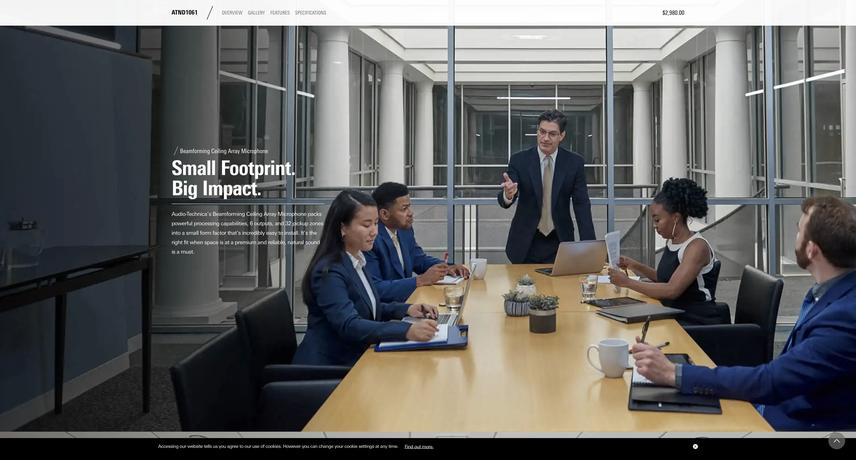 Task type: describe. For each thing, give the bounding box(es) containing it.
that's
[[228, 230, 241, 236]]

fit
[[184, 239, 188, 246]]

audio-
[[172, 211, 187, 217]]

outputs,
[[254, 220, 274, 227]]

any
[[380, 444, 388, 449]]

array
[[264, 211, 277, 217]]

the
[[310, 230, 317, 236]]

tells
[[204, 444, 212, 449]]

factor
[[213, 230, 226, 236]]

use
[[252, 444, 259, 449]]

specifications
[[295, 10, 326, 16]]

6
[[250, 220, 253, 227]]

however
[[283, 444, 301, 449]]

2 our from the left
[[245, 444, 251, 449]]

premium
[[235, 239, 256, 246]]

powerful
[[172, 220, 192, 227]]

find out more.
[[405, 444, 434, 449]]

website
[[187, 444, 203, 449]]

to inside the 'audio-technica's beamforming ceiling array microphone packs powerful processing capabilities, 6 outputs, and 32 pickup zones into a small form factor that's incredibly easy to install. it's the right fit when space is at a premium and reliable, natural sound is a must.'
[[279, 230, 283, 236]]

small
[[186, 230, 199, 236]]

accessing
[[158, 444, 179, 449]]

find out more. link
[[400, 442, 439, 452]]

1 vertical spatial and
[[258, 239, 267, 246]]

atnd1061
[[172, 9, 198, 16]]

0 vertical spatial and
[[275, 220, 284, 227]]

1 vertical spatial at
[[375, 444, 379, 449]]

can
[[310, 444, 318, 449]]

sound
[[305, 239, 320, 246]]

capabilities,
[[221, 220, 249, 227]]

zones
[[310, 220, 324, 227]]

pickup
[[293, 220, 308, 227]]

accessing our website tells us you agree to our use of cookies. however you can change your cookie settings at any time.
[[158, 444, 400, 449]]

packs
[[308, 211, 322, 217]]

must.
[[181, 249, 194, 255]]

1 horizontal spatial is
[[220, 239, 224, 246]]

2 you from the left
[[302, 444, 309, 449]]

when
[[190, 239, 203, 246]]

into
[[172, 230, 181, 236]]

beamforming
[[213, 211, 245, 217]]

divider line image
[[203, 6, 217, 20]]

audio-technica's beamforming ceiling array microphone packs powerful processing capabilities, 6 outputs, and 32 pickup zones into a small form factor that's incredibly easy to install. it's the right fit when space is at a premium and reliable, natural sound is a must.
[[172, 211, 324, 255]]

processing
[[194, 220, 220, 227]]



Task type: vqa. For each thing, say whether or not it's contained in the screenshot.
Gallery
yes



Task type: locate. For each thing, give the bounding box(es) containing it.
to
[[279, 230, 283, 236], [240, 444, 244, 449]]

our left 'website'
[[180, 444, 186, 449]]

more.
[[422, 444, 434, 449]]

cross image
[[694, 446, 697, 448]]

1 horizontal spatial you
[[302, 444, 309, 449]]

features
[[270, 10, 290, 16]]

at inside the 'audio-technica's beamforming ceiling array microphone packs powerful processing capabilities, 6 outputs, and 32 pickup zones into a small form factor that's incredibly easy to install. it's the right fit when space is at a premium and reliable, natural sound is a must.'
[[225, 239, 229, 246]]

1 horizontal spatial at
[[375, 444, 379, 449]]

1 horizontal spatial to
[[279, 230, 283, 236]]

0 vertical spatial to
[[279, 230, 283, 236]]

and left 32 at the top left
[[275, 220, 284, 227]]

form
[[200, 230, 211, 236]]

1 you from the left
[[219, 444, 226, 449]]

technica's
[[187, 211, 211, 217]]

0 vertical spatial is
[[220, 239, 224, 246]]

find
[[405, 444, 413, 449]]

a
[[182, 230, 185, 236], [231, 239, 234, 246], [177, 249, 180, 255]]

overview
[[222, 10, 243, 16]]

easy
[[266, 230, 277, 236]]

change
[[319, 444, 334, 449]]

0 horizontal spatial you
[[219, 444, 226, 449]]

a left the must. on the bottom
[[177, 249, 180, 255]]

is down right
[[172, 249, 175, 255]]

incredibly
[[242, 230, 265, 236]]

32
[[285, 220, 291, 227]]

right
[[172, 239, 182, 246]]

space
[[205, 239, 218, 246]]

our left use at left
[[245, 444, 251, 449]]

0 horizontal spatial at
[[225, 239, 229, 246]]

you
[[219, 444, 226, 449], [302, 444, 309, 449]]

0 horizontal spatial our
[[180, 444, 186, 449]]

arrow up image
[[834, 438, 840, 444]]

install.
[[285, 230, 300, 236]]

0 horizontal spatial a
[[177, 249, 180, 255]]

your
[[335, 444, 343, 449]]

0 horizontal spatial to
[[240, 444, 244, 449]]

at down that's
[[225, 239, 229, 246]]

and
[[275, 220, 284, 227], [258, 239, 267, 246]]

a down that's
[[231, 239, 234, 246]]

it's
[[301, 230, 308, 236]]

1 vertical spatial is
[[172, 249, 175, 255]]

natural
[[288, 239, 304, 246]]

microphone
[[278, 211, 307, 217]]

you left can on the bottom of the page
[[302, 444, 309, 449]]

a right into
[[182, 230, 185, 236]]

0 horizontal spatial is
[[172, 249, 175, 255]]

and down incredibly
[[258, 239, 267, 246]]

settings
[[359, 444, 374, 449]]

$2,980.00
[[663, 9, 685, 17]]

1 horizontal spatial a
[[182, 230, 185, 236]]

1 our from the left
[[180, 444, 186, 449]]

reliable,
[[268, 239, 286, 246]]

2 vertical spatial a
[[177, 249, 180, 255]]

1 vertical spatial a
[[231, 239, 234, 246]]

is down the "factor"
[[220, 239, 224, 246]]

1 horizontal spatial and
[[275, 220, 284, 227]]

time.
[[389, 444, 399, 449]]

1 horizontal spatial our
[[245, 444, 251, 449]]

gallery
[[248, 10, 265, 16]]

0 horizontal spatial and
[[258, 239, 267, 246]]

cookie
[[345, 444, 358, 449]]

of
[[261, 444, 265, 449]]

at left any
[[375, 444, 379, 449]]

0 vertical spatial a
[[182, 230, 185, 236]]

out
[[415, 444, 421, 449]]

ceiling
[[246, 211, 262, 217]]

2 horizontal spatial a
[[231, 239, 234, 246]]

you right us
[[219, 444, 226, 449]]

0 vertical spatial at
[[225, 239, 229, 246]]

to right easy
[[279, 230, 283, 236]]

cookies.
[[266, 444, 282, 449]]

is
[[220, 239, 224, 246], [172, 249, 175, 255]]

1 vertical spatial to
[[240, 444, 244, 449]]

at
[[225, 239, 229, 246], [375, 444, 379, 449]]

us
[[213, 444, 218, 449]]

to right agree on the bottom
[[240, 444, 244, 449]]

our
[[180, 444, 186, 449], [245, 444, 251, 449]]

agree
[[227, 444, 238, 449]]



